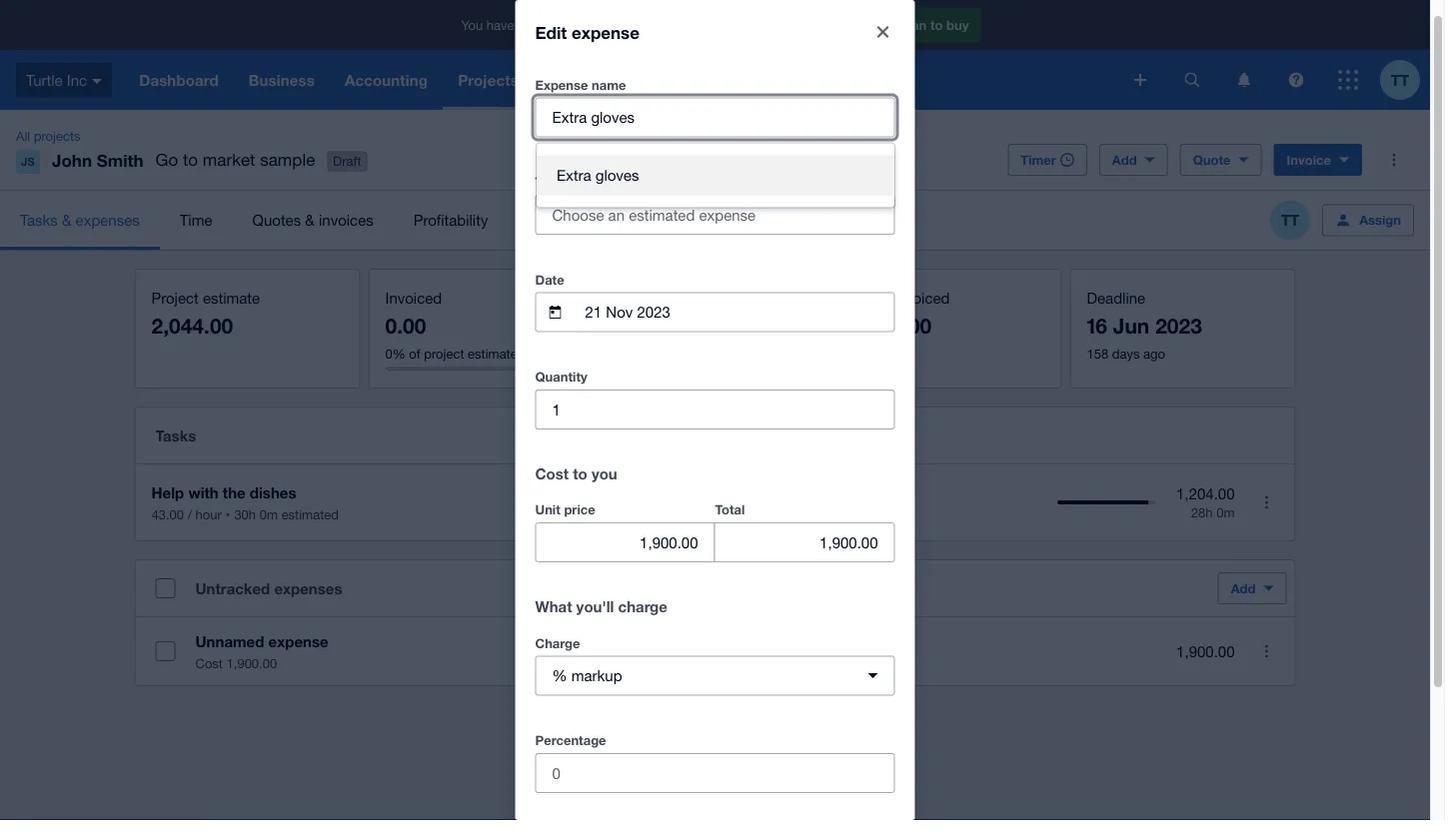 Task type: vqa. For each thing, say whether or not it's contained in the screenshot.
the Log out 'Option'
no



Task type: describe. For each thing, give the bounding box(es) containing it.
to be invoiced 3,104.00
[[853, 289, 950, 338]]

% markup button
[[535, 656, 895, 696]]

market
[[203, 150, 255, 169]]

quote
[[1193, 152, 1231, 167]]

inc
[[67, 71, 87, 89]]

extra gloves
[[557, 166, 639, 184]]

expense
[[535, 77, 588, 92]]

invoice button
[[1274, 144, 1362, 176]]

project
[[151, 289, 199, 306]]

draft
[[333, 154, 361, 169]]

of
[[409, 346, 420, 361]]

turtle inc
[[26, 71, 87, 89]]

close image
[[877, 26, 889, 38]]

tasks for tasks
[[155, 427, 196, 445]]

hour
[[195, 507, 222, 522]]

edit expense
[[535, 22, 640, 42]]

%
[[552, 667, 567, 685]]

to
[[853, 289, 869, 306]]

untracked
[[195, 580, 270, 598]]

30
[[518, 17, 532, 33]]

profitability
[[413, 211, 488, 229]]

your
[[604, 17, 629, 33]]

0%
[[385, 346, 406, 361]]

plan
[[900, 17, 927, 33]]

•
[[226, 507, 230, 522]]

30h
[[234, 507, 256, 522]]

you'll
[[576, 598, 614, 616]]

days inside 'tt' banner
[[536, 17, 565, 33]]

date
[[535, 272, 564, 287]]

choose
[[838, 17, 886, 33]]

go to market sample
[[156, 150, 315, 169]]

extra gloves button
[[537, 155, 894, 195]]

0 vertical spatial add
[[1112, 152, 1137, 167]]

assign
[[1359, 212, 1401, 228]]

buy
[[947, 17, 969, 33]]

28h
[[1191, 505, 1213, 520]]

go
[[156, 150, 178, 169]]

3,104.00 for time & expenses 3,104.00
[[619, 313, 698, 338]]

1 horizontal spatial expenses
[[274, 580, 342, 598]]

16
[[1087, 313, 1107, 338]]

Date field
[[583, 293, 894, 331]]

js
[[21, 155, 35, 168]]

assign button
[[1322, 204, 1414, 236]]

extra
[[557, 166, 591, 184]]

Choose an estimated expense field
[[536, 196, 894, 234]]

features
[[767, 17, 814, 33]]

to for track to estimate
[[573, 174, 586, 190]]

group inside edit expense dialog
[[535, 498, 895, 563]]

quotes & invoices link
[[232, 191, 393, 250]]

invoice
[[1287, 152, 1331, 167]]

& for time & expenses 3,104.00
[[656, 289, 666, 306]]

quantity
[[535, 369, 587, 385]]

dishes
[[250, 484, 296, 502]]

track
[[535, 174, 569, 190]]

name
[[592, 77, 626, 92]]

tt button
[[1380, 50, 1430, 110]]

gloves
[[596, 166, 639, 184]]

ago
[[1143, 346, 1165, 361]]

includes
[[699, 17, 747, 33]]

invoiced
[[894, 289, 950, 306]]

navigation inside 'tt' banner
[[124, 50, 1120, 110]]

what
[[535, 598, 572, 616]]

tt banner
[[0, 0, 1430, 110]]

help
[[151, 484, 184, 502]]

charge
[[618, 598, 667, 616]]

Unit price field
[[536, 524, 714, 562]]

1 horizontal spatial add button
[[1218, 573, 1287, 605]]

deadline
[[1087, 289, 1145, 306]]

extra gloves list box
[[537, 143, 894, 207]]

john
[[52, 150, 92, 170]]

projects
[[34, 128, 80, 143]]

you
[[461, 17, 483, 33]]

1 horizontal spatial 1,900.00
[[1176, 643, 1235, 660]]

time link
[[160, 191, 232, 250]]



Task type: locate. For each thing, give the bounding box(es) containing it.
time & expenses 3,104.00
[[619, 289, 735, 338]]

markup
[[571, 667, 622, 685]]

cost inside edit expense dialog
[[535, 465, 569, 483]]

tasks up help
[[155, 427, 196, 445]]

/
[[188, 507, 192, 522]]

1,900.00 inside unnamed expense cost 1,900.00
[[226, 656, 277, 671]]

expense inside unnamed expense cost 1,900.00
[[268, 633, 328, 651]]

tasks down "js"
[[20, 211, 58, 229]]

0 horizontal spatial days
[[536, 17, 565, 33]]

cost
[[535, 465, 569, 483], [195, 656, 223, 671]]

you
[[592, 465, 617, 483]]

Quantity field
[[536, 391, 894, 429]]

edit
[[535, 22, 567, 42]]

& inside time & expenses 3,104.00
[[656, 289, 666, 306]]

0 horizontal spatial expenses
[[76, 211, 140, 229]]

1 vertical spatial time
[[619, 289, 652, 306]]

close button
[[863, 12, 903, 52]]

0 vertical spatial expenses
[[76, 211, 140, 229]]

1 horizontal spatial time
[[619, 289, 652, 306]]

0 horizontal spatial &
[[62, 211, 71, 229]]

all projects link
[[8, 126, 88, 146]]

extra gloves group
[[537, 143, 894, 207]]

&
[[62, 211, 71, 229], [305, 211, 315, 229], [656, 289, 666, 306]]

invoiced
[[385, 289, 442, 306]]

invoices
[[319, 211, 373, 229]]

0m inside help with the dishes 43.00 / hour • 30h 0m estimated
[[260, 507, 278, 522]]

expenses inside tasks & expenses link
[[76, 211, 140, 229]]

2 horizontal spatial estimate
[[589, 174, 643, 190]]

sample
[[260, 150, 315, 169]]

add button left quote
[[1099, 144, 1168, 176]]

expenses down estimated
[[274, 580, 342, 598]]

add
[[1112, 152, 1137, 167], [1231, 581, 1256, 596]]

2 horizontal spatial &
[[656, 289, 666, 306]]

time for time & expenses 3,104.00
[[619, 289, 652, 306]]

Find or choose item field
[[536, 98, 894, 136]]

0 vertical spatial add button
[[1099, 144, 1168, 176]]

tt
[[1391, 71, 1409, 89], [1281, 211, 1300, 229]]

estimate right track
[[589, 174, 643, 190]]

you have 30 days left in your trial, which includes all features
[[461, 17, 814, 33]]

0 vertical spatial days
[[536, 17, 565, 33]]

1 horizontal spatial add
[[1231, 581, 1256, 596]]

1 horizontal spatial &
[[305, 211, 315, 229]]

cost to you
[[535, 465, 617, 483]]

to
[[930, 17, 943, 33], [183, 150, 198, 169], [573, 174, 586, 190], [573, 465, 587, 483]]

with
[[188, 484, 219, 502]]

add right timer button
[[1112, 152, 1137, 167]]

2023
[[1156, 313, 1202, 338]]

0m right 28h
[[1216, 505, 1235, 520]]

time down market
[[180, 211, 212, 229]]

1 vertical spatial expenses
[[274, 580, 342, 598]]

expense
[[572, 22, 640, 42], [268, 633, 328, 651]]

help with the dishes 43.00 / hour • 30h 0m estimated
[[151, 484, 339, 522]]

estimate up 2,044.00
[[203, 289, 260, 306]]

the
[[223, 484, 246, 502]]

1 horizontal spatial days
[[1112, 346, 1140, 361]]

1,204.00
[[1176, 485, 1235, 503]]

0 vertical spatial expense
[[572, 22, 640, 42]]

be
[[873, 289, 890, 306]]

1,204.00 28h 0m
[[1176, 485, 1235, 520]]

3,104.00 down be
[[853, 313, 932, 338]]

group
[[535, 498, 895, 563]]

edit expense dialog
[[515, 0, 915, 821]]

project estimate 2,044.00
[[151, 289, 260, 338]]

1 vertical spatial estimate
[[203, 289, 260, 306]]

time inside time & expenses 3,104.00
[[619, 289, 652, 306]]

all projects
[[16, 128, 80, 143]]

time for time
[[180, 211, 212, 229]]

1 vertical spatial tasks
[[155, 427, 196, 445]]

timer button
[[1008, 144, 1087, 176]]

to right go
[[183, 150, 198, 169]]

0 horizontal spatial time
[[180, 211, 212, 229]]

unit
[[535, 502, 560, 518]]

unnamed expense cost 1,900.00
[[195, 633, 328, 671]]

track to estimate
[[535, 174, 643, 190]]

0 horizontal spatial 0m
[[260, 507, 278, 522]]

0 horizontal spatial add button
[[1099, 144, 1168, 176]]

2 vertical spatial estimate
[[468, 346, 517, 361]]

expenses down john smith
[[76, 211, 140, 229]]

time left expenses
[[619, 289, 652, 306]]

quotes
[[252, 211, 301, 229]]

percentage
[[535, 733, 606, 749]]

to left you
[[573, 465, 587, 483]]

timer
[[1021, 152, 1056, 167]]

0 horizontal spatial tt
[[1281, 211, 1300, 229]]

smith
[[97, 150, 144, 170]]

add down '1,204.00 28h 0m'
[[1231, 581, 1256, 596]]

2,044.00
[[151, 313, 233, 338]]

all
[[751, 17, 764, 33]]

add button down '1,204.00 28h 0m'
[[1218, 573, 1287, 605]]

estimate
[[589, 174, 643, 190], [203, 289, 260, 306], [468, 346, 517, 361]]

cost inside unnamed expense cost 1,900.00
[[195, 656, 223, 671]]

svg image
[[1338, 70, 1358, 90], [1185, 72, 1200, 87], [1238, 72, 1251, 87], [1289, 72, 1304, 87], [1134, 74, 1146, 86]]

tt inside popup button
[[1391, 71, 1409, 89]]

1 horizontal spatial tt
[[1391, 71, 1409, 89]]

& left expenses
[[656, 289, 666, 306]]

expenses
[[670, 289, 735, 306]]

navigation
[[124, 50, 1120, 110]]

left
[[569, 17, 586, 33]]

to for cost to you
[[573, 465, 587, 483]]

charge
[[535, 636, 580, 651]]

& down the "john"
[[62, 211, 71, 229]]

tasks & expenses
[[20, 211, 140, 229]]

add button
[[1099, 144, 1168, 176], [1218, 573, 1287, 605]]

time
[[180, 211, 212, 229], [619, 289, 652, 306]]

all
[[16, 128, 30, 143]]

quotes & invoices
[[252, 211, 373, 229]]

& for quotes & invoices
[[305, 211, 315, 229]]

to right track
[[573, 174, 586, 190]]

0 horizontal spatial estimate
[[203, 289, 260, 306]]

price
[[564, 502, 595, 518]]

0 vertical spatial tt
[[1391, 71, 1409, 89]]

0 vertical spatial time
[[180, 211, 212, 229]]

estimate inside project estimate 2,044.00
[[203, 289, 260, 306]]

1 vertical spatial add button
[[1218, 573, 1287, 605]]

invoiced 0.00 0% of project estimate
[[385, 289, 517, 361]]

Percentage field
[[536, 755, 894, 793]]

1 3,104.00 from the left
[[619, 313, 698, 338]]

tasks
[[20, 211, 58, 229], [155, 427, 196, 445]]

expense for unnamed expense cost 1,900.00
[[268, 633, 328, 651]]

0m down dishes
[[260, 507, 278, 522]]

% markup
[[552, 667, 622, 685]]

group containing unit price
[[535, 498, 895, 563]]

project
[[424, 346, 464, 361]]

& for tasks & expenses
[[62, 211, 71, 229]]

1 horizontal spatial 0m
[[1216, 505, 1235, 520]]

tasks for tasks & expenses
[[20, 211, 58, 229]]

profitability link
[[393, 191, 508, 250]]

0 vertical spatial estimate
[[589, 174, 643, 190]]

1 horizontal spatial expense
[[572, 22, 640, 42]]

1 horizontal spatial 3,104.00
[[853, 313, 932, 338]]

3,104.00 inside to be invoiced 3,104.00
[[853, 313, 932, 338]]

0 horizontal spatial tasks
[[20, 211, 58, 229]]

158
[[1087, 346, 1109, 361]]

estimated
[[281, 507, 339, 522]]

trial,
[[633, 17, 658, 33]]

what you'll charge
[[535, 598, 667, 616]]

turtle
[[26, 71, 63, 89]]

3,104.00 for to be invoiced 3,104.00
[[853, 313, 932, 338]]

0 horizontal spatial cost
[[195, 656, 223, 671]]

0m inside '1,204.00 28h 0m'
[[1216, 505, 1235, 520]]

days right 30
[[536, 17, 565, 33]]

0 horizontal spatial 3,104.00
[[619, 313, 698, 338]]

to for go to market sample
[[183, 150, 198, 169]]

1 horizontal spatial cost
[[535, 465, 569, 483]]

estimate right project
[[468, 346, 517, 361]]

1 horizontal spatial tasks
[[155, 427, 196, 445]]

expense inside dialog
[[572, 22, 640, 42]]

2 3,104.00 from the left
[[853, 313, 932, 338]]

unnamed
[[195, 633, 264, 651]]

& right the quotes
[[305, 211, 315, 229]]

quote button
[[1180, 144, 1262, 176]]

svg image
[[92, 79, 102, 84]]

3,104.00 inside time & expenses 3,104.00
[[619, 313, 698, 338]]

days down jun
[[1112, 346, 1140, 361]]

to inside 'tt' banner
[[930, 17, 943, 33]]

john smith
[[52, 150, 144, 170]]

1 horizontal spatial estimate
[[468, 346, 517, 361]]

estimate inside invoiced 0.00 0% of project estimate
[[468, 346, 517, 361]]

1 vertical spatial days
[[1112, 346, 1140, 361]]

unit price
[[535, 502, 595, 518]]

cost up unit
[[535, 465, 569, 483]]

1 vertical spatial expense
[[268, 633, 328, 651]]

tasks & expenses link
[[0, 191, 160, 250]]

0 vertical spatial cost
[[535, 465, 569, 483]]

0 horizontal spatial 1,900.00
[[226, 656, 277, 671]]

estimate inside edit expense dialog
[[589, 174, 643, 190]]

which
[[661, 17, 695, 33]]

0 horizontal spatial add
[[1112, 152, 1137, 167]]

expense for edit expense
[[572, 22, 640, 42]]

0 horizontal spatial expense
[[268, 633, 328, 651]]

0 vertical spatial tasks
[[20, 211, 58, 229]]

1 vertical spatial add
[[1231, 581, 1256, 596]]

to left buy
[[930, 17, 943, 33]]

3,104.00 down expenses
[[619, 313, 698, 338]]

1 vertical spatial tt
[[1281, 211, 1300, 229]]

cost down unnamed
[[195, 656, 223, 671]]

expense name
[[535, 77, 626, 92]]

expenses
[[76, 211, 140, 229], [274, 580, 342, 598]]

have
[[487, 17, 514, 33]]

total
[[715, 502, 745, 518]]

0m
[[1216, 505, 1235, 520], [260, 507, 278, 522]]

deadline 16 jun 2023 158 days ago
[[1087, 289, 1202, 361]]

days inside deadline 16 jun 2023 158 days ago
[[1112, 346, 1140, 361]]

43.00
[[151, 507, 184, 522]]

Total field
[[715, 524, 894, 562]]

0.00
[[385, 313, 426, 338]]

1 vertical spatial cost
[[195, 656, 223, 671]]

untracked expenses
[[195, 580, 342, 598]]



